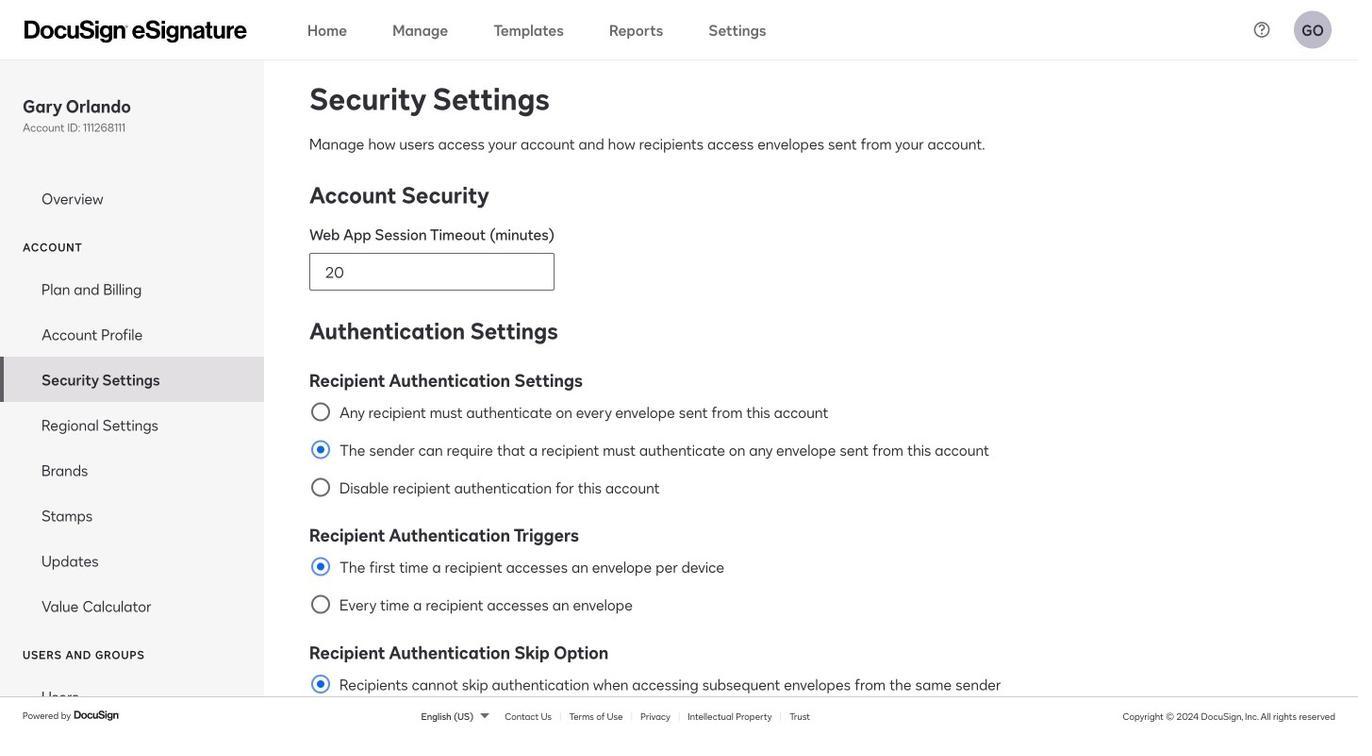 Task type: locate. For each thing, give the bounding box(es) containing it.
0 vertical spatial option group
[[309, 521, 1313, 623]]

docusign image
[[74, 708, 121, 723]]

None text field
[[310, 254, 554, 290]]

1 vertical spatial option group
[[309, 638, 1313, 735]]

option group
[[309, 521, 1313, 623], [309, 638, 1313, 735]]



Task type: vqa. For each thing, say whether or not it's contained in the screenshot.
option group
yes



Task type: describe. For each thing, give the bounding box(es) containing it.
2 option group from the top
[[309, 638, 1313, 735]]

docusign admin image
[[25, 20, 247, 43]]

1 option group from the top
[[309, 521, 1313, 623]]

account element
[[0, 266, 264, 628]]



